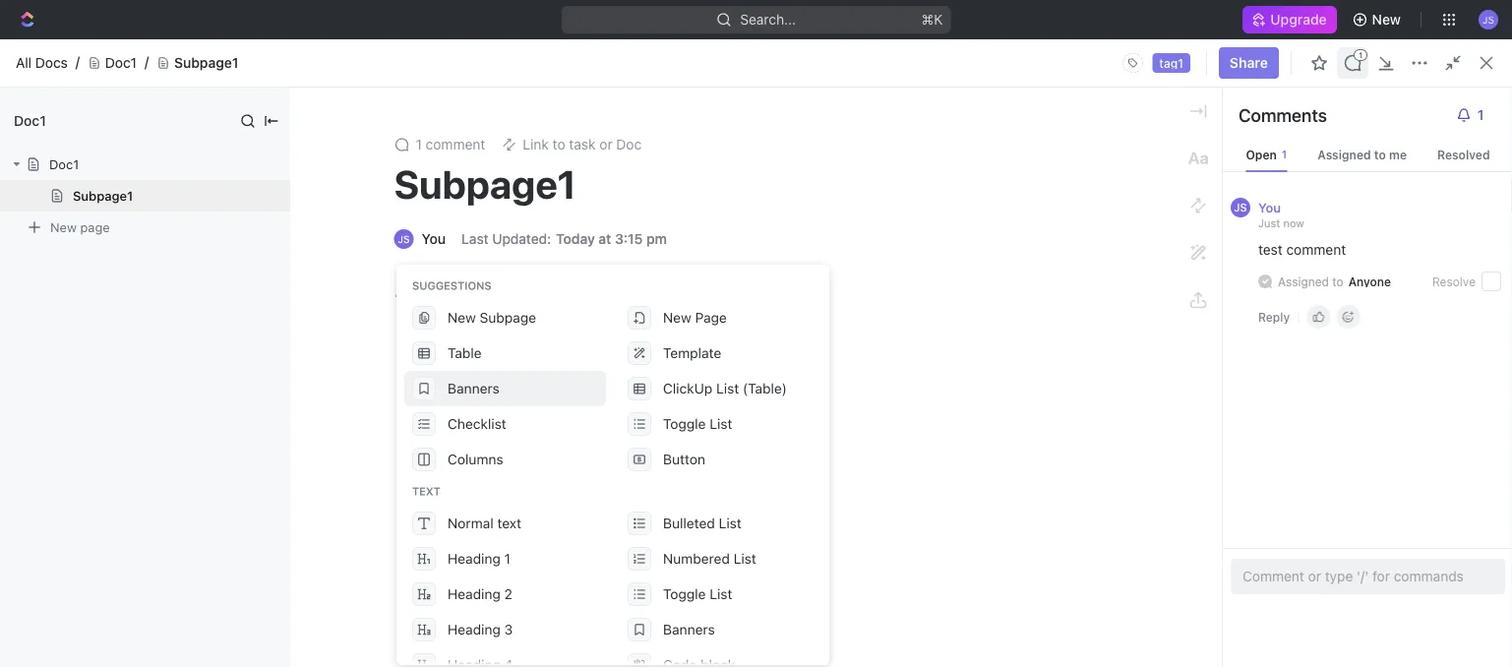 Task type: describe. For each thing, give the bounding box(es) containing it.
create a space
[[310, 485, 407, 501]]

bulleted
[[663, 515, 715, 531]]

2 toggle list from the top
[[663, 586, 732, 602]]

inbox link
[[8, 158, 242, 190]]

list up updated: at left
[[496, 212, 520, 228]]

new for new page
[[663, 309, 691, 326]]

upgrade link
[[1243, 6, 1337, 33]]

all
[[16, 55, 32, 71]]

text
[[497, 515, 521, 531]]

getting started
[[282, 355, 419, 378]]

doc link
[[701, 320, 1062, 352]]

a for workspace
[[356, 453, 363, 469]]

upgrade
[[1271, 11, 1327, 28]]

resolved
[[1437, 148, 1490, 161]]

today
[[556, 231, 595, 247]]

comments
[[1239, 104, 1327, 125]]

automations
[[1375, 84, 1457, 100]]

1 vertical spatial banners
[[663, 621, 715, 638]]

getting
[[282, 355, 349, 378]]

2
[[504, 586, 513, 602]]

0 vertical spatial to
[[632, 46, 645, 62]]

last updated: today at 3:15 pm
[[462, 231, 667, 247]]

heading 3
[[448, 621, 513, 638]]

inbox
[[47, 166, 82, 182]]

onboarding checklist button image
[[275, 629, 290, 644]]

2 vertical spatial space
[[367, 485, 407, 501]]

notifications?
[[752, 46, 840, 62]]

0 horizontal spatial template
[[663, 345, 722, 361]]

resources button
[[1123, 289, 1438, 312]]

page
[[80, 220, 110, 235]]

updated:
[[492, 231, 551, 247]]

do you want to enable browser notifications? enable hide this
[[548, 46, 965, 62]]

assigned to
[[1278, 275, 1344, 288]]

workspace
[[367, 453, 438, 469]]

list right numbered
[[734, 551, 756, 567]]

list link
[[492, 207, 520, 234]]

do
[[548, 46, 566, 62]]

resolve
[[1433, 275, 1476, 288]]

0 vertical spatial 1
[[416, 136, 422, 153]]

template inside "link"
[[856, 359, 915, 375]]

list down clickup list (table)
[[710, 416, 732, 432]]

checklist
[[448, 416, 506, 432]]

numbered list
[[663, 551, 756, 567]]

invite
[[310, 579, 344, 595]]

add for add a custom field
[[310, 548, 335, 564]]

started
[[354, 355, 419, 378]]

share inside button
[[1307, 84, 1344, 100]]

list up the numbered list
[[719, 515, 742, 531]]

new page
[[50, 220, 110, 235]]

close image
[[550, 360, 564, 374]]

test comment
[[1258, 242, 1346, 258]]

workshop
[[737, 359, 801, 375]]

reply
[[1258, 310, 1290, 324]]

share button
[[1295, 77, 1356, 108]]

1 toggle from the top
[[663, 416, 706, 432]]

projects button
[[299, 512, 526, 561]]

3
[[504, 621, 513, 638]]

add task
[[1370, 156, 1430, 172]]

invite your team
[[310, 579, 411, 595]]

heading 1
[[448, 551, 511, 567]]

heading for heading 1
[[448, 551, 501, 567]]

assigned for assigned to me
[[1318, 148, 1371, 161]]

new page
[[663, 309, 727, 326]]

pm
[[647, 231, 667, 247]]

suggestions
[[412, 279, 492, 292]]

subpage
[[480, 309, 536, 326]]

new for new page
[[50, 220, 77, 235]]

1 horizontal spatial 1
[[504, 551, 511, 567]]

enable
[[648, 46, 692, 62]]

list left '(table)'
[[716, 380, 739, 397]]

list down the numbered list
[[710, 586, 732, 602]]

me
[[1389, 148, 1407, 161]]

normal
[[448, 515, 494, 531]]

normal text
[[448, 515, 521, 531]]

add a custom field
[[310, 548, 433, 564]]

assigned for assigned to
[[1278, 275, 1329, 288]]

40%
[[282, 391, 312, 404]]

docs link
[[8, 192, 242, 223]]

1 vertical spatial doc1
[[14, 113, 46, 129]]

columns
[[448, 451, 503, 467]]

just
[[1258, 216, 1280, 229]]

user group image
[[269, 88, 282, 97]]

1 vertical spatial team
[[298, 147, 365, 180]]

js
[[1234, 201, 1247, 214]]

task
[[1400, 156, 1430, 172]]

0 vertical spatial team
[[287, 84, 322, 100]]

dashboards link
[[8, 225, 242, 257]]

heading for heading 2
[[448, 586, 501, 602]]

a for space
[[356, 485, 363, 501]]



Task type: locate. For each thing, give the bounding box(es) containing it.
doc1 down the all
[[14, 113, 46, 129]]

comment for 1 comment
[[426, 136, 485, 153]]

new
[[1372, 11, 1401, 28], [50, 220, 77, 235], [448, 309, 476, 326], [663, 309, 691, 326]]

2 vertical spatial doc1
[[49, 157, 79, 172]]

share
[[1230, 55, 1268, 71], [1307, 84, 1344, 100]]

new up automations
[[1372, 11, 1401, 28]]

add
[[1370, 156, 1396, 172], [310, 548, 335, 564]]

doc1 right all docs
[[105, 55, 137, 71]]

2 vertical spatial to
[[1333, 275, 1344, 288]]

team right user group icon
[[287, 84, 322, 100]]

0 vertical spatial heading
[[448, 551, 501, 567]]

2 horizontal spatial to
[[1374, 148, 1386, 161]]

1 vertical spatial toggle list
[[663, 586, 732, 602]]

onboarding checklist button element
[[275, 629, 290, 644]]

docs inside sidebar navigation
[[47, 199, 80, 215]]

share up comments
[[1307, 84, 1344, 100]]

now
[[1284, 216, 1305, 229]]

0 vertical spatial docs
[[35, 55, 68, 71]]

last
[[462, 231, 489, 247]]

template down the new page
[[663, 345, 722, 361]]

to for assigned to
[[1333, 275, 1344, 288]]

toggle up button
[[663, 416, 706, 432]]

toggle down numbered
[[663, 586, 706, 602]]

comment up the "last"
[[426, 136, 485, 153]]

a down 'projects'
[[339, 548, 346, 564]]

doc1
[[105, 55, 137, 71], [14, 113, 46, 129], [49, 157, 79, 172]]

want
[[596, 46, 628, 62]]

add inside button
[[1370, 156, 1396, 172]]

button
[[663, 451, 705, 467]]

0 horizontal spatial 1
[[416, 136, 422, 153]]

field
[[403, 548, 433, 564]]

add up invite
[[310, 548, 335, 564]]

open
[[1246, 148, 1277, 161]]

team space link
[[263, 81, 371, 104]]

docs
[[35, 55, 68, 71], [47, 199, 80, 215]]

workshop agenda template link
[[701, 352, 1062, 383]]

to down test comment
[[1333, 275, 1344, 288]]

share down upgrade link at the top right of page
[[1230, 55, 1268, 71]]

workshop agenda template
[[737, 359, 915, 375]]

bulleted list
[[663, 515, 742, 531]]

new for new
[[1372, 11, 1401, 28]]

assigned left me
[[1318, 148, 1371, 161]]

1 horizontal spatial subpage1
[[174, 55, 238, 71]]

2 vertical spatial a
[[339, 548, 346, 564]]

new for new subpage
[[448, 309, 476, 326]]

2 vertical spatial heading
[[448, 621, 501, 638]]

dashboards
[[47, 233, 124, 249]]

template
[[663, 345, 722, 361], [856, 359, 915, 375]]

create down create a workspace
[[310, 485, 352, 501]]

add left task at the top
[[1370, 156, 1396, 172]]

comment
[[426, 136, 485, 153], [1287, 242, 1346, 258]]

all docs
[[16, 55, 68, 71]]

banners down numbered
[[663, 621, 715, 638]]

0 horizontal spatial subpage1
[[73, 188, 133, 203]]

at
[[599, 231, 611, 247]]

docs inside "link"
[[35, 55, 68, 71]]

0 horizontal spatial comment
[[426, 136, 485, 153]]

template down doc link
[[856, 359, 915, 375]]

2 create from the top
[[310, 485, 352, 501]]

to for assigned to me
[[1374, 148, 1386, 161]]

0 horizontal spatial to
[[632, 46, 645, 62]]

to
[[632, 46, 645, 62], [1374, 148, 1386, 161], [1333, 275, 1344, 288]]

0 vertical spatial toggle list
[[663, 416, 732, 432]]

2 horizontal spatial subpage1
[[394, 161, 576, 207]]

1 toggle list from the top
[[663, 416, 732, 432]]

1 vertical spatial team space
[[298, 147, 456, 180]]

1 horizontal spatial add
[[1370, 156, 1396, 172]]

team
[[380, 579, 411, 595]]

0 vertical spatial doc1
[[105, 55, 137, 71]]

1 vertical spatial add
[[310, 548, 335, 564]]

create a workspace
[[310, 453, 438, 469]]

a up create a space
[[356, 453, 363, 469]]

add for add task
[[1370, 156, 1396, 172]]

0 vertical spatial add
[[1370, 156, 1396, 172]]

new inside button
[[1372, 11, 1401, 28]]

1 vertical spatial to
[[1374, 148, 1386, 161]]

agenda
[[804, 359, 853, 375]]

0 vertical spatial banners
[[448, 380, 500, 397]]

1 vertical spatial assigned
[[1278, 275, 1329, 288]]

3 heading from the top
[[448, 621, 501, 638]]

resources
[[1124, 291, 1202, 310]]

toggle
[[663, 416, 706, 432], [663, 586, 706, 602]]

1 vertical spatial create
[[310, 485, 352, 501]]

team space down the team space link
[[298, 147, 456, 180]]

2 horizontal spatial doc1
[[105, 55, 137, 71]]

docs right the all
[[35, 55, 68, 71]]

2 toggle from the top
[[663, 586, 706, 602]]

docs up new page
[[47, 199, 80, 215]]

1 vertical spatial comment
[[1287, 242, 1346, 258]]

heading down normal
[[448, 551, 501, 567]]

1 horizontal spatial template
[[856, 359, 915, 375]]

assigned up resources button
[[1278, 275, 1329, 288]]

1 horizontal spatial share
[[1307, 84, 1344, 100]]

heading for heading 3
[[448, 621, 501, 638]]

0 horizontal spatial doc1
[[14, 113, 46, 129]]

test
[[1258, 242, 1283, 258]]

create for create a workspace
[[310, 453, 352, 469]]

0 vertical spatial share
[[1230, 55, 1268, 71]]

a
[[356, 453, 363, 469], [356, 485, 363, 501], [339, 548, 346, 564]]

banners up checklist
[[448, 380, 500, 397]]

new button
[[1345, 4, 1413, 35]]

create
[[310, 453, 352, 469], [310, 485, 352, 501]]

list
[[496, 212, 520, 228], [716, 380, 739, 397], [710, 416, 732, 432], [719, 515, 742, 531], [734, 551, 756, 567], [710, 586, 732, 602]]

3:15
[[615, 231, 643, 247]]

⌘k
[[921, 11, 943, 28]]

0 vertical spatial toggle
[[663, 416, 706, 432]]

toggle list down numbered
[[663, 586, 732, 602]]

1 horizontal spatial doc1
[[49, 157, 79, 172]]

1 horizontal spatial banners
[[663, 621, 715, 638]]

0 horizontal spatial add
[[310, 548, 335, 564]]

team space right user group icon
[[287, 84, 366, 100]]

team down the team space link
[[298, 147, 365, 180]]

clickup
[[663, 380, 713, 397]]

you
[[569, 46, 593, 62]]

1
[[416, 136, 422, 153], [504, 551, 511, 567]]

you just now
[[1258, 200, 1305, 229]]

1 vertical spatial heading
[[448, 586, 501, 602]]

1 horizontal spatial to
[[1333, 275, 1344, 288]]

0 horizontal spatial banners
[[448, 380, 500, 397]]

comment for test comment
[[1287, 242, 1346, 258]]

enable
[[853, 46, 897, 62]]

1 vertical spatial 1
[[504, 551, 511, 567]]

1 comment
[[416, 136, 485, 153]]

add task button
[[1358, 149, 1441, 180]]

heading left the 3
[[448, 621, 501, 638]]

hide
[[907, 46, 937, 62]]

to left me
[[1374, 148, 1386, 161]]

a for custom
[[339, 548, 346, 564]]

1 vertical spatial docs
[[47, 199, 80, 215]]

all docs link
[[16, 55, 68, 71]]

2 heading from the top
[[448, 586, 501, 602]]

numbered
[[663, 551, 730, 567]]

browser
[[696, 46, 748, 62]]

1 vertical spatial space
[[371, 147, 450, 180]]

toggle list down clickup
[[663, 416, 732, 432]]

subpage1
[[174, 55, 238, 71], [394, 161, 576, 207], [73, 188, 133, 203]]

0 vertical spatial space
[[326, 84, 366, 100]]

0 horizontal spatial share
[[1230, 55, 1268, 71]]

doc1 up new page
[[49, 157, 79, 172]]

0 vertical spatial create
[[310, 453, 352, 469]]

a down create a workspace
[[356, 485, 363, 501]]

create up create a space
[[310, 453, 352, 469]]

new left page
[[663, 309, 691, 326]]

custom
[[350, 548, 399, 564]]

new subpage
[[448, 309, 536, 326]]

assigned to me
[[1318, 148, 1407, 161]]

automations button
[[1365, 78, 1467, 107]]

search...
[[740, 11, 796, 28]]

/
[[396, 279, 401, 298]]

to right want
[[632, 46, 645, 62]]

1 vertical spatial toggle
[[663, 586, 706, 602]]

comment up assigned to
[[1287, 242, 1346, 258]]

0 vertical spatial team space
[[287, 84, 366, 100]]

1 horizontal spatial comment
[[1287, 242, 1346, 258]]

0 vertical spatial assigned
[[1318, 148, 1371, 161]]

your
[[348, 579, 376, 595]]

heading left 2
[[448, 586, 501, 602]]

clickup list (table)
[[663, 380, 787, 397]]

new left page at the left of the page
[[50, 220, 77, 235]]

create for create a space
[[310, 485, 352, 501]]

projects
[[341, 528, 395, 545]]

0 vertical spatial a
[[356, 453, 363, 469]]

new down suggestions
[[448, 309, 476, 326]]

page
[[695, 309, 727, 326]]

(table)
[[743, 380, 787, 397]]

1 create from the top
[[310, 453, 352, 469]]

team
[[287, 84, 322, 100], [298, 147, 365, 180]]

1 vertical spatial a
[[356, 485, 363, 501]]

heading 2
[[448, 586, 513, 602]]

team space
[[287, 84, 366, 100], [298, 147, 456, 180]]

text
[[412, 485, 441, 498]]

doc
[[816, 328, 841, 344]]

1 vertical spatial share
[[1307, 84, 1344, 100]]

sidebar navigation
[[0, 69, 251, 667]]

table
[[448, 345, 482, 361]]

0 vertical spatial comment
[[426, 136, 485, 153]]

this
[[941, 46, 965, 62]]

1 heading from the top
[[448, 551, 501, 567]]



Task type: vqa. For each thing, say whether or not it's contained in the screenshot.
LINK TO TASK OR DOC inside dropdown button
no



